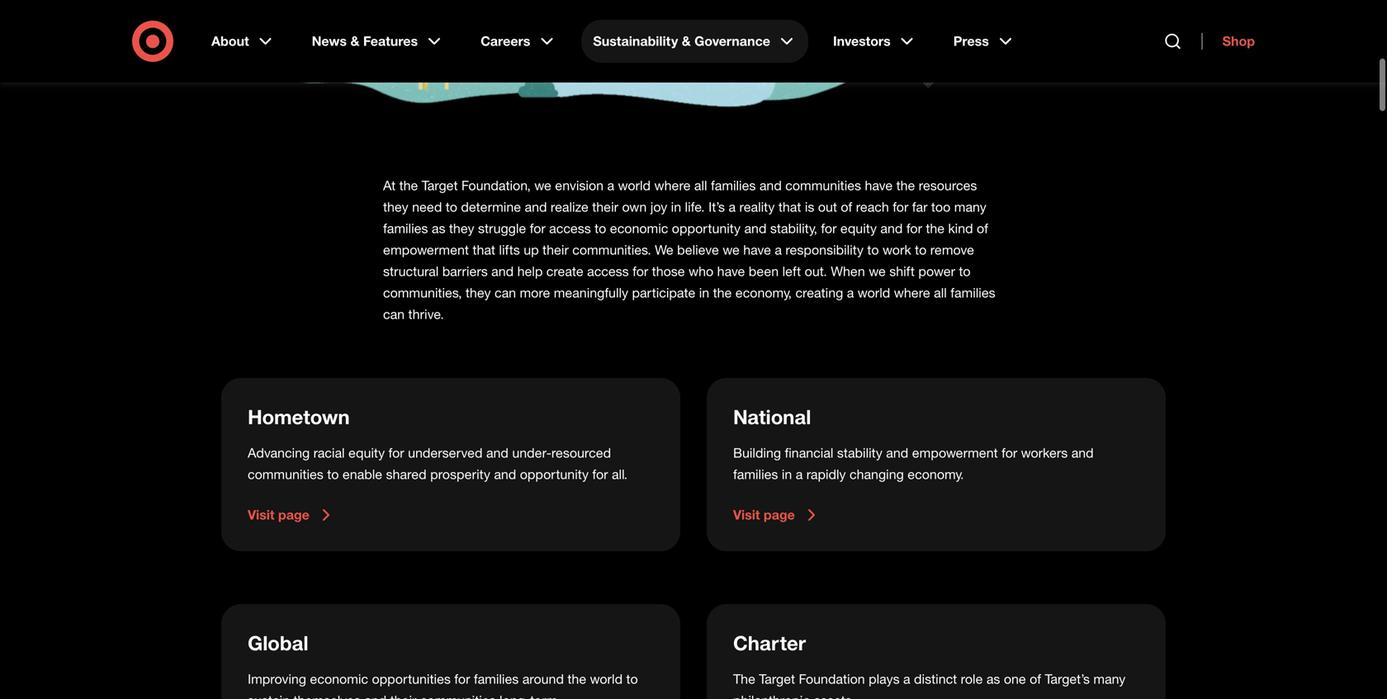 Task type: describe. For each thing, give the bounding box(es) containing it.
who
[[689, 263, 714, 280]]

distinct
[[914, 671, 957, 688]]

and down "under-"
[[494, 467, 516, 483]]

shared
[[386, 467, 427, 483]]

more
[[520, 285, 550, 301]]

changing
[[850, 467, 904, 483]]

shift
[[890, 263, 915, 280]]

to inside advancing racial equity for underserved and under-resourced communities to enable shared prosperity and opportunity for all.
[[327, 467, 339, 483]]

assets.
[[814, 693, 855, 700]]

help
[[517, 263, 543, 280]]

a up been on the right of the page
[[775, 242, 782, 258]]

need
[[412, 199, 442, 215]]

life.
[[685, 199, 705, 215]]

stability
[[837, 445, 883, 461]]

those
[[652, 263, 685, 280]]

and up reality
[[760, 178, 782, 194]]

1 vertical spatial they
[[449, 220, 474, 237]]

structural
[[383, 263, 439, 280]]

1 vertical spatial their
[[543, 242, 569, 258]]

visit page link for hometown
[[248, 505, 654, 525]]

reality
[[740, 199, 775, 215]]

1 vertical spatial can
[[383, 306, 405, 322]]

for inside improving economic opportunities for families around the world to sustain themselves and their communities long-term.
[[454, 671, 470, 688]]

target's
[[1045, 671, 1090, 688]]

shop link
[[1202, 33, 1255, 50]]

and left "under-"
[[486, 445, 509, 461]]

foundation
[[799, 671, 865, 688]]

own
[[622, 199, 647, 215]]

believe
[[677, 242, 719, 258]]

shop
[[1223, 33, 1255, 49]]

creating
[[796, 285, 843, 301]]

families inside building financial stability and empowerment for workers and families in a rapidly changing economy.
[[733, 467, 778, 483]]

economy,
[[736, 285, 792, 301]]

1 vertical spatial access
[[587, 263, 629, 280]]

resources
[[919, 178, 977, 194]]

1 vertical spatial all
[[934, 285, 947, 301]]

careers link
[[469, 20, 568, 63]]

visit for national
[[733, 507, 760, 523]]

we
[[655, 242, 674, 258]]

target inside the target foundation plays a distinct role as one of target's many philanthropic assets.
[[759, 671, 795, 688]]

press
[[954, 33, 989, 49]]

about link
[[200, 20, 287, 63]]

features
[[363, 33, 418, 49]]

many inside at the target foundation, we envision a world where all families and communities have the resources they need to determine and realize their own joy in life. it's a reality that is out of reach for far too many families as they struggle for access to economic opportunity and stability, for equity and for the kind of empowerment that lifts up their communities. we believe we have a responsibility to work to remove structural barriers and help create access for those who have been left out. when we shift power to communities, they can more meaningfully participate in the economy, creating a world where all families can thrive.
[[955, 199, 987, 215]]

opportunity inside at the target foundation, we envision a world where all families and communities have the resources they need to determine and realize their own joy in life. it's a reality that is out of reach for far too many families as they struggle for access to economic opportunity and stability, for equity and for the kind of empowerment that lifts up their communities. we believe we have a responsibility to work to remove structural barriers and help create access for those who have been left out. when we shift power to communities, they can more meaningfully participate in the economy, creating a world where all families can thrive.
[[672, 220, 741, 237]]

the
[[733, 671, 756, 688]]

opportunities
[[372, 671, 451, 688]]

at the target foundation, we envision a world where all families and communities have the resources they need to determine and realize their own joy in life. it's a reality that is out of reach for far too many families as they struggle for access to economic opportunity and stability, for equity and for the kind of empowerment that lifts up their communities. we believe we have a responsibility to work to remove structural barriers and help create access for those who have been left out. when we shift power to communities, they can more meaningfully participate in the economy, creating a world where all families can thrive.
[[383, 178, 996, 322]]

left
[[783, 263, 801, 280]]

visit page for national
[[733, 507, 795, 523]]

kind
[[949, 220, 973, 237]]

communities,
[[383, 285, 462, 301]]

investors link
[[822, 20, 929, 63]]

governance
[[695, 33, 770, 49]]

the up far
[[897, 178, 915, 194]]

2 horizontal spatial their
[[592, 199, 619, 215]]

news
[[312, 33, 347, 49]]

for left those
[[633, 263, 648, 280]]

sustainability & governance link
[[582, 20, 808, 63]]

lifts
[[499, 242, 520, 258]]

philanthropic
[[733, 693, 810, 700]]

out
[[818, 199, 837, 215]]

page for national
[[764, 507, 795, 523]]

prosperity
[[430, 467, 490, 483]]

under-
[[512, 445, 552, 461]]

for inside building financial stability and empowerment for workers and families in a rapidly changing economy.
[[1002, 445, 1018, 461]]

in inside building financial stability and empowerment for workers and families in a rapidly changing economy.
[[782, 467, 792, 483]]

stability,
[[770, 220, 818, 237]]

1 horizontal spatial where
[[894, 285, 931, 301]]

world for where
[[618, 178, 651, 194]]

a right it's
[[729, 199, 736, 215]]

term.
[[530, 693, 561, 700]]

& for governance
[[682, 33, 691, 49]]

barriers
[[442, 263, 488, 280]]

resourced
[[552, 445, 611, 461]]

& for features
[[351, 33, 360, 49]]

of inside the target foundation plays a distinct role as one of target's many philanthropic assets.
[[1030, 671, 1041, 688]]

reach
[[856, 199, 889, 215]]

long-
[[500, 693, 530, 700]]

hometown
[[248, 405, 350, 429]]

0 horizontal spatial all
[[694, 178, 707, 194]]

their inside improving economic opportunities for families around the world to sustain themselves and their communities long-term.
[[390, 693, 417, 700]]

for down far
[[907, 220, 922, 237]]

too
[[931, 199, 951, 215]]

careers
[[481, 33, 530, 49]]

and down reality
[[744, 220, 767, 237]]

for left 'all.'
[[592, 467, 608, 483]]

thrive.
[[408, 306, 444, 322]]

about
[[211, 33, 249, 49]]

families inside improving economic opportunities for families around the world to sustain themselves and their communities long-term.
[[474, 671, 519, 688]]

the target foundation plays a distinct role as one of target's many philanthropic assets.
[[733, 671, 1126, 700]]

charter
[[733, 631, 806, 655]]

and left realize
[[525, 199, 547, 215]]

struggle
[[478, 220, 526, 237]]

is
[[805, 199, 815, 215]]

visit page for hometown
[[248, 507, 310, 523]]

foundation,
[[462, 178, 531, 194]]

out.
[[805, 263, 827, 280]]

sustainability & governance
[[593, 33, 770, 49]]

investors
[[833, 33, 891, 49]]

determine
[[461, 199, 521, 215]]

power
[[919, 263, 956, 280]]

far
[[912, 199, 928, 215]]

all.
[[612, 467, 628, 483]]

communities inside advancing racial equity for underserved and under-resourced communities to enable shared prosperity and opportunity for all.
[[248, 467, 324, 483]]

been
[[749, 263, 779, 280]]

families up it's
[[711, 178, 756, 194]]

up
[[524, 242, 539, 258]]

a right envision at the left top of the page
[[607, 178, 615, 194]]

visit for hometown
[[248, 507, 275, 523]]

rapidly
[[807, 467, 846, 483]]



Task type: locate. For each thing, give the bounding box(es) containing it.
communities.
[[573, 242, 651, 258]]

empowerment up structural on the left of the page
[[383, 242, 469, 258]]

visit page down "building"
[[733, 507, 795, 523]]

2 vertical spatial world
[[590, 671, 623, 688]]

one
[[1004, 671, 1026, 688]]

0 vertical spatial opportunity
[[672, 220, 741, 237]]

the right around
[[568, 671, 586, 688]]

and down lifts
[[492, 263, 514, 280]]

2 vertical spatial in
[[782, 467, 792, 483]]

1 horizontal spatial all
[[934, 285, 947, 301]]

2 horizontal spatial in
[[782, 467, 792, 483]]

2 horizontal spatial of
[[1030, 671, 1041, 688]]

2 & from the left
[[682, 33, 691, 49]]

families down power
[[951, 285, 996, 301]]

0 vertical spatial have
[[865, 178, 893, 194]]

0 horizontal spatial many
[[955, 199, 987, 215]]

a inside building financial stability and empowerment for workers and families in a rapidly changing economy.
[[796, 467, 803, 483]]

visit page down advancing
[[248, 507, 310, 523]]

communities down the opportunities
[[420, 693, 496, 700]]

visit down "building"
[[733, 507, 760, 523]]

0 horizontal spatial visit page link
[[248, 505, 654, 525]]

0 vertical spatial where
[[654, 178, 691, 194]]

0 vertical spatial as
[[432, 220, 446, 237]]

equity
[[841, 220, 877, 237], [349, 445, 385, 461]]

where
[[654, 178, 691, 194], [894, 285, 931, 301]]

sustainability
[[593, 33, 678, 49]]

the right the at
[[399, 178, 418, 194]]

building
[[733, 445, 781, 461]]

1 vertical spatial as
[[987, 671, 1000, 688]]

for left "workers"
[[1002, 445, 1018, 461]]

a right plays
[[904, 671, 911, 688]]

2 vertical spatial of
[[1030, 671, 1041, 688]]

0 vertical spatial we
[[535, 178, 552, 194]]

1 vertical spatial of
[[977, 220, 988, 237]]

many right target's
[[1094, 671, 1126, 688]]

& right news
[[351, 33, 360, 49]]

1 vertical spatial that
[[473, 242, 496, 258]]

0 horizontal spatial equity
[[349, 445, 385, 461]]

of right out
[[841, 199, 853, 215]]

0 vertical spatial communities
[[786, 178, 861, 194]]

1 horizontal spatial opportunity
[[672, 220, 741, 237]]

1 visit page from the left
[[248, 507, 310, 523]]

1 visit page link from the left
[[248, 505, 654, 525]]

have up reach
[[865, 178, 893, 194]]

economic down own
[[610, 220, 668, 237]]

1 vertical spatial have
[[743, 242, 771, 258]]

all down power
[[934, 285, 947, 301]]

1 vertical spatial we
[[723, 242, 740, 258]]

where up 'joy'
[[654, 178, 691, 194]]

0 horizontal spatial visit
[[248, 507, 275, 523]]

0 horizontal spatial &
[[351, 33, 360, 49]]

1 horizontal spatial of
[[977, 220, 988, 237]]

visit page link for national
[[733, 505, 1140, 525]]

world
[[618, 178, 651, 194], [858, 285, 891, 301], [590, 671, 623, 688]]

0 horizontal spatial target
[[422, 178, 458, 194]]

and right "workers"
[[1072, 445, 1094, 461]]

world right around
[[590, 671, 623, 688]]

1 horizontal spatial &
[[682, 33, 691, 49]]

2 page from the left
[[764, 507, 795, 523]]

0 vertical spatial their
[[592, 199, 619, 215]]

1 horizontal spatial can
[[495, 285, 516, 301]]

visit down advancing
[[248, 507, 275, 523]]

target
[[422, 178, 458, 194], [759, 671, 795, 688]]

and
[[760, 178, 782, 194], [525, 199, 547, 215], [744, 220, 767, 237], [881, 220, 903, 237], [492, 263, 514, 280], [486, 445, 509, 461], [886, 445, 909, 461], [1072, 445, 1094, 461], [494, 467, 516, 483], [364, 693, 387, 700]]

0 vertical spatial of
[[841, 199, 853, 215]]

that left is
[[779, 199, 801, 215]]

for left far
[[893, 199, 909, 215]]

and down the opportunities
[[364, 693, 387, 700]]

communities inside improving economic opportunities for families around the world to sustain themselves and their communities long-term.
[[420, 693, 496, 700]]

2 vertical spatial communities
[[420, 693, 496, 700]]

we left shift
[[869, 263, 886, 280]]

1 horizontal spatial page
[[764, 507, 795, 523]]

of
[[841, 199, 853, 215], [977, 220, 988, 237], [1030, 671, 1041, 688]]

world for to
[[590, 671, 623, 688]]

equity up enable
[[349, 445, 385, 461]]

for
[[893, 199, 909, 215], [530, 220, 546, 237], [821, 220, 837, 237], [907, 220, 922, 237], [633, 263, 648, 280], [389, 445, 404, 461], [1002, 445, 1018, 461], [592, 467, 608, 483], [454, 671, 470, 688]]

0 horizontal spatial opportunity
[[520, 467, 589, 483]]

we right believe
[[723, 242, 740, 258]]

1 horizontal spatial empowerment
[[912, 445, 998, 461]]

1 vertical spatial equity
[[349, 445, 385, 461]]

opportunity inside advancing racial equity for underserved and under-resourced communities to enable shared prosperity and opportunity for all.
[[520, 467, 589, 483]]

work
[[883, 242, 912, 258]]

they down determine on the left
[[449, 220, 474, 237]]

world inside improving economic opportunities for families around the world to sustain themselves and their communities long-term.
[[590, 671, 623, 688]]

1 horizontal spatial that
[[779, 199, 801, 215]]

it's
[[709, 199, 725, 215]]

can left more
[[495, 285, 516, 301]]

0 horizontal spatial visit page
[[248, 507, 310, 523]]

visit page
[[248, 507, 310, 523], [733, 507, 795, 523]]

target up philanthropic
[[759, 671, 795, 688]]

1 vertical spatial where
[[894, 285, 931, 301]]

0 vertical spatial target
[[422, 178, 458, 194]]

1 horizontal spatial visit
[[733, 507, 760, 523]]

empowerment up the economy.
[[912, 445, 998, 461]]

opportunity up believe
[[672, 220, 741, 237]]

page down "building"
[[764, 507, 795, 523]]

as inside at the target foundation, we envision a world where all families and communities have the resources they need to determine and realize their own joy in life. it's a reality that is out of reach for far too many families as they struggle for access to economic opportunity and stability, for equity and for the kind of empowerment that lifts up their communities. we believe we have a responsibility to work to remove structural barriers and help create access for those who have been left out. when we shift power to communities, they can more meaningfully participate in the economy, creating a world where all families can thrive.
[[432, 220, 446, 237]]

participate
[[632, 285, 696, 301]]

we up realize
[[535, 178, 552, 194]]

2 vertical spatial we
[[869, 263, 886, 280]]

sustain
[[248, 693, 290, 700]]

underserved
[[408, 445, 483, 461]]

1 horizontal spatial their
[[543, 242, 569, 258]]

0 horizontal spatial communities
[[248, 467, 324, 483]]

they down the at
[[383, 199, 409, 215]]

2 visit page from the left
[[733, 507, 795, 523]]

1 horizontal spatial economic
[[610, 220, 668, 237]]

a down financial
[[796, 467, 803, 483]]

0 vertical spatial empowerment
[[383, 242, 469, 258]]

visit
[[248, 507, 275, 523], [733, 507, 760, 523]]

0 vertical spatial many
[[955, 199, 987, 215]]

0 vertical spatial access
[[549, 220, 591, 237]]

1 vertical spatial target
[[759, 671, 795, 688]]

2 vertical spatial they
[[466, 285, 491, 301]]

empowerment inside building financial stability and empowerment for workers and families in a rapidly changing economy.
[[912, 445, 998, 461]]

for right the opportunities
[[454, 671, 470, 688]]

0 vertical spatial that
[[779, 199, 801, 215]]

1 horizontal spatial many
[[1094, 671, 1126, 688]]

advancing racial equity for underserved and under-resourced communities to enable shared prosperity and opportunity for all.
[[248, 445, 628, 483]]

1 vertical spatial many
[[1094, 671, 1126, 688]]

1 horizontal spatial visit page
[[733, 507, 795, 523]]

in
[[671, 199, 681, 215], [699, 285, 710, 301], [782, 467, 792, 483]]

opportunity
[[672, 220, 741, 237], [520, 467, 589, 483]]

the
[[399, 178, 418, 194], [897, 178, 915, 194], [926, 220, 945, 237], [713, 285, 732, 301], [568, 671, 586, 688]]

page for hometown
[[278, 507, 310, 523]]

2 horizontal spatial communities
[[786, 178, 861, 194]]

1 horizontal spatial target
[[759, 671, 795, 688]]

at
[[383, 178, 396, 194]]

0 horizontal spatial we
[[535, 178, 552, 194]]

2 vertical spatial have
[[717, 263, 745, 280]]

have right who
[[717, 263, 745, 280]]

world up own
[[618, 178, 651, 194]]

1 vertical spatial communities
[[248, 467, 324, 483]]

equity inside at the target foundation, we envision a world where all families and communities have the resources they need to determine and realize their own joy in life. it's a reality that is out of reach for far too many families as they struggle for access to economic opportunity and stability, for equity and for the kind of empowerment that lifts up their communities. we believe we have a responsibility to work to remove structural barriers and help create access for those who have been left out. when we shift power to communities, they can more meaningfully participate in the economy, creating a world where all families can thrive.
[[841, 220, 877, 237]]

communities
[[786, 178, 861, 194], [248, 467, 324, 483], [420, 693, 496, 700]]

world down when
[[858, 285, 891, 301]]

1 vertical spatial world
[[858, 285, 891, 301]]

news & features link
[[300, 20, 456, 63]]

for up up
[[530, 220, 546, 237]]

global
[[248, 631, 309, 655]]

racial
[[314, 445, 345, 461]]

where down shift
[[894, 285, 931, 301]]

create
[[547, 263, 584, 280]]

0 horizontal spatial page
[[278, 507, 310, 523]]

1 vertical spatial empowerment
[[912, 445, 998, 461]]

can left thrive.
[[383, 306, 405, 322]]

in right 'joy'
[[671, 199, 681, 215]]

1 vertical spatial economic
[[310, 671, 368, 688]]

plays
[[869, 671, 900, 688]]

0 horizontal spatial that
[[473, 242, 496, 258]]

realize
[[551, 199, 589, 215]]

0 horizontal spatial empowerment
[[383, 242, 469, 258]]

many up kind
[[955, 199, 987, 215]]

0 vertical spatial economic
[[610, 220, 668, 237]]

that
[[779, 199, 801, 215], [473, 242, 496, 258]]

0 horizontal spatial can
[[383, 306, 405, 322]]

economic up themselves
[[310, 671, 368, 688]]

& left governance
[[682, 33, 691, 49]]

1 horizontal spatial equity
[[841, 220, 877, 237]]

joy
[[651, 199, 667, 215]]

1 vertical spatial opportunity
[[520, 467, 589, 483]]

their
[[592, 199, 619, 215], [543, 242, 569, 258], [390, 693, 417, 700]]

economy.
[[908, 467, 964, 483]]

0 horizontal spatial in
[[671, 199, 681, 215]]

for down out
[[821, 220, 837, 237]]

many inside the target foundation plays a distinct role as one of target's many philanthropic assets.
[[1094, 671, 1126, 688]]

visit page link down the economy.
[[733, 505, 1140, 525]]

visit page link down prosperity
[[248, 505, 654, 525]]

0 vertical spatial equity
[[841, 220, 877, 237]]

1 vertical spatial in
[[699, 285, 710, 301]]

2 visit from the left
[[733, 507, 760, 523]]

access down realize
[[549, 220, 591, 237]]

they
[[383, 199, 409, 215], [449, 220, 474, 237], [466, 285, 491, 301]]

as inside the target foundation plays a distinct role as one of target's many philanthropic assets.
[[987, 671, 1000, 688]]

and inside improving economic opportunities for families around the world to sustain themselves and their communities long-term.
[[364, 693, 387, 700]]

families
[[711, 178, 756, 194], [383, 220, 428, 237], [951, 285, 996, 301], [733, 467, 778, 483], [474, 671, 519, 688]]

target up 'need'
[[422, 178, 458, 194]]

1 page from the left
[[278, 507, 310, 523]]

and up changing
[[886, 445, 909, 461]]

page down advancing
[[278, 507, 310, 523]]

enable
[[343, 467, 382, 483]]

press link
[[942, 20, 1027, 63]]

advancing
[[248, 445, 310, 461]]

envision
[[555, 178, 604, 194]]

2 horizontal spatial we
[[869, 263, 886, 280]]

many
[[955, 199, 987, 215], [1094, 671, 1126, 688]]

as right role
[[987, 671, 1000, 688]]

0 horizontal spatial economic
[[310, 671, 368, 688]]

remove
[[931, 242, 974, 258]]

they down barriers
[[466, 285, 491, 301]]

0 vertical spatial they
[[383, 199, 409, 215]]

communities down advancing
[[248, 467, 324, 483]]

families down 'need'
[[383, 220, 428, 237]]

2 visit page link from the left
[[733, 505, 1140, 525]]

their left own
[[592, 199, 619, 215]]

all
[[694, 178, 707, 194], [934, 285, 947, 301]]

that left lifts
[[473, 242, 496, 258]]

0 horizontal spatial their
[[390, 693, 417, 700]]

we
[[535, 178, 552, 194], [723, 242, 740, 258], [869, 263, 886, 280]]

role
[[961, 671, 983, 688]]

responsibility
[[786, 242, 864, 258]]

building financial stability and empowerment for workers and families in a rapidly changing economy.
[[733, 445, 1094, 483]]

in down financial
[[782, 467, 792, 483]]

0 horizontal spatial as
[[432, 220, 446, 237]]

financial
[[785, 445, 834, 461]]

improving economic opportunities for families around the world to sustain themselves and their communities long-term.
[[248, 671, 638, 700]]

1 horizontal spatial communities
[[420, 693, 496, 700]]

meaningfully
[[554, 285, 629, 301]]

and up work
[[881, 220, 903, 237]]

news & features
[[312, 33, 418, 49]]

0 vertical spatial can
[[495, 285, 516, 301]]

1 & from the left
[[351, 33, 360, 49]]

economic
[[610, 220, 668, 237], [310, 671, 368, 688]]

page
[[278, 507, 310, 523], [764, 507, 795, 523]]

1 horizontal spatial visit page link
[[733, 505, 1140, 525]]

communities up out
[[786, 178, 861, 194]]

0 horizontal spatial of
[[841, 199, 853, 215]]

2 vertical spatial their
[[390, 693, 417, 700]]

a inside the target foundation plays a distinct role as one of target's many philanthropic assets.
[[904, 671, 911, 688]]

equity down reach
[[841, 220, 877, 237]]

for up shared
[[389, 445, 404, 461]]

around
[[523, 671, 564, 688]]

all up life. at the top of page
[[694, 178, 707, 194]]

families up long-
[[474, 671, 519, 688]]

as down 'need'
[[432, 220, 446, 237]]

the down who
[[713, 285, 732, 301]]

the down too
[[926, 220, 945, 237]]

0 vertical spatial in
[[671, 199, 681, 215]]

to inside improving economic opportunities for families around the world to sustain themselves and their communities long-term.
[[626, 671, 638, 688]]

1 horizontal spatial in
[[699, 285, 710, 301]]

to
[[446, 199, 458, 215], [595, 220, 606, 237], [868, 242, 879, 258], [915, 242, 927, 258], [959, 263, 971, 280], [327, 467, 339, 483], [626, 671, 638, 688]]

0 horizontal spatial where
[[654, 178, 691, 194]]

target inside at the target foundation, we envision a world where all families and communities have the resources they need to determine and realize their own joy in life. it's a reality that is out of reach for far too many families as they struggle for access to economic opportunity and stability, for equity and for the kind of empowerment that lifts up their communities. we believe we have a responsibility to work to remove structural barriers and help create access for those who have been left out. when we shift power to communities, they can more meaningfully participate in the economy, creating a world where all families can thrive.
[[422, 178, 458, 194]]

empowerment
[[383, 242, 469, 258], [912, 445, 998, 461]]

the inside improving economic opportunities for families around the world to sustain themselves and their communities long-term.
[[568, 671, 586, 688]]

0 vertical spatial world
[[618, 178, 651, 194]]

national
[[733, 405, 811, 429]]

opportunity down "under-"
[[520, 467, 589, 483]]

empowerment inside at the target foundation, we envision a world where all families and communities have the resources they need to determine and realize their own joy in life. it's a reality that is out of reach for far too many families as they struggle for access to economic opportunity and stability, for equity and for the kind of empowerment that lifts up their communities. we believe we have a responsibility to work to remove structural barriers and help create access for those who have been left out. when we shift power to communities, they can more meaningfully participate in the economy, creating a world where all families can thrive.
[[383, 242, 469, 258]]

of right kind
[[977, 220, 988, 237]]

their down the opportunities
[[390, 693, 417, 700]]

1 visit from the left
[[248, 507, 275, 523]]

families down "building"
[[733, 467, 778, 483]]

access
[[549, 220, 591, 237], [587, 263, 629, 280]]

economic inside improving economic opportunities for families around the world to sustain themselves and their communities long-term.
[[310, 671, 368, 688]]

their up create
[[543, 242, 569, 258]]

of right the one in the bottom right of the page
[[1030, 671, 1041, 688]]

a down when
[[847, 285, 854, 301]]

0 vertical spatial all
[[694, 178, 707, 194]]

1 horizontal spatial as
[[987, 671, 1000, 688]]

have up been on the right of the page
[[743, 242, 771, 258]]

visit page link
[[248, 505, 654, 525], [733, 505, 1140, 525]]

improving
[[248, 671, 306, 688]]

equity inside advancing racial equity for underserved and under-resourced communities to enable shared prosperity and opportunity for all.
[[349, 445, 385, 461]]

1 horizontal spatial we
[[723, 242, 740, 258]]

in down who
[[699, 285, 710, 301]]

communities inside at the target foundation, we envision a world where all families and communities have the resources they need to determine and realize their own joy in life. it's a reality that is out of reach for far too many families as they struggle for access to economic opportunity and stability, for equity and for the kind of empowerment that lifts up their communities. we believe we have a responsibility to work to remove structural barriers and help create access for those who have been left out. when we shift power to communities, they can more meaningfully participate in the economy, creating a world where all families can thrive.
[[786, 178, 861, 194]]

economic inside at the target foundation, we envision a world where all families and communities have the resources they need to determine and realize their own joy in life. it's a reality that is out of reach for far too many families as they struggle for access to economic opportunity and stability, for equity and for the kind of empowerment that lifts up their communities. we believe we have a responsibility to work to remove structural barriers and help create access for those who have been left out. when we shift power to communities, they can more meaningfully participate in the economy, creating a world where all families can thrive.
[[610, 220, 668, 237]]

access down communities.
[[587, 263, 629, 280]]



Task type: vqa. For each thing, say whether or not it's contained in the screenshot.
the topmost Target
yes



